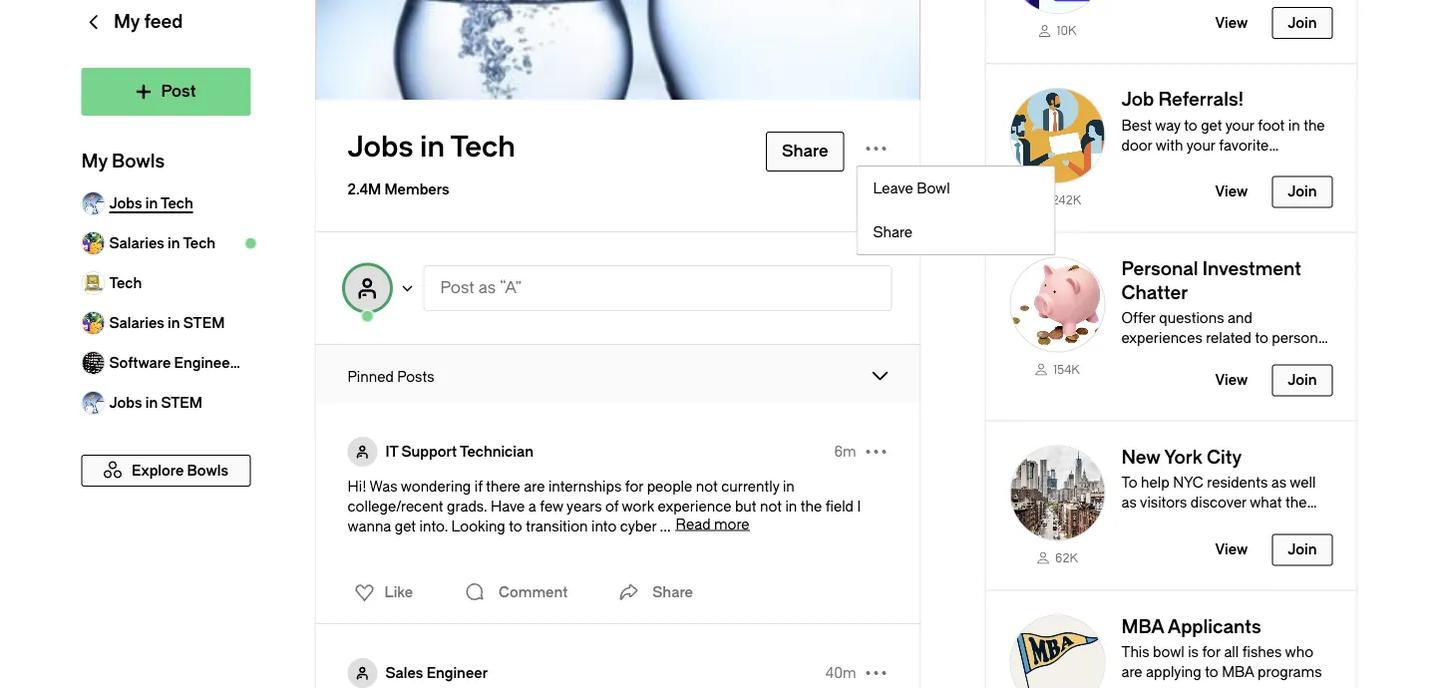 Task type: locate. For each thing, give the bounding box(es) containing it.
stem down software engineering
[[161, 395, 203, 411]]

share down leave
[[873, 224, 913, 240]]

leave bowl menu item
[[857, 167, 1055, 210]]

1 horizontal spatial my
[[114, 11, 140, 32]]

experiences
[[1122, 330, 1203, 347]]

engineer
[[427, 665, 488, 681]]

image for bowl image for personal investment chatter
[[1010, 257, 1106, 353]]

people
[[647, 478, 693, 495]]

programs
[[1258, 664, 1322, 681]]

field
[[826, 498, 854, 515]]

0 vertical spatial share
[[873, 224, 913, 240]]

0 horizontal spatial tech
[[109, 275, 142, 291]]

are
[[524, 478, 545, 495], [1122, 664, 1143, 681]]

technician
[[460, 443, 534, 460]]

hi!
[[348, 478, 367, 495]]

for up the work
[[625, 478, 644, 495]]

like
[[385, 584, 413, 601]]

1 vertical spatial for
[[1202, 644, 1221, 661]]

salaries
[[109, 235, 164, 251], [109, 315, 164, 331]]

0 vertical spatial toogle identity image
[[348, 437, 378, 467]]

stem for jobs in stem
[[161, 395, 203, 411]]

0 horizontal spatial the
[[801, 498, 822, 515]]

0 horizontal spatial as
[[479, 279, 496, 297]]

offer
[[1122, 310, 1156, 327]]

posts
[[397, 369, 434, 385]]

are up a
[[524, 478, 545, 495]]

are inside mba applicants this bowl is for all fishes who are applying to mba programs
[[1122, 664, 1143, 681]]

leave bowl
[[873, 180, 950, 197]]

mba down all
[[1222, 664, 1255, 681]]

my left feed
[[114, 11, 140, 32]]

investment
[[1203, 258, 1302, 279]]

stem up engineering
[[183, 315, 225, 331]]

1 horizontal spatial for
[[1202, 644, 1221, 661]]

in up tech link
[[168, 235, 180, 251]]

1 toogle identity image from the top
[[348, 437, 378, 467]]

questions
[[1159, 310, 1225, 327]]

the left field
[[801, 498, 822, 515]]

jobs
[[348, 131, 413, 164], [109, 395, 142, 411]]

city
[[1264, 515, 1287, 531]]

1 vertical spatial tech
[[183, 235, 216, 251]]

tech for jobs in tech
[[450, 131, 516, 164]]

to up investments at bottom right
[[1255, 330, 1269, 347]]

to right applying
[[1205, 664, 1219, 681]]

salaries in tech
[[109, 235, 216, 251]]

personal
[[1122, 258, 1199, 279]]

1 vertical spatial share
[[653, 584, 693, 601]]

toogle identity image left it
[[348, 437, 378, 467]]

my for my bowls
[[81, 151, 108, 172]]

to inside mba applicants this bowl is for all fishes who are applying to mba programs
[[1205, 664, 1219, 681]]

as left "a" at the top left
[[479, 279, 496, 297]]

menu containing leave bowl
[[856, 166, 1056, 255]]

post as "a" button
[[423, 265, 892, 311]]

1 horizontal spatial the
[[1286, 495, 1307, 511]]

2 image for bowl image from the top
[[1010, 257, 1106, 353]]

in for salaries in stem
[[168, 315, 180, 331]]

in for salaries in tech
[[168, 235, 180, 251]]

share inside the share menu item
[[873, 224, 913, 240]]

jobs down the software
[[109, 395, 142, 411]]

0 vertical spatial mba
[[1122, 616, 1164, 637]]

image for bowl image
[[1010, 88, 1106, 183], [1010, 257, 1106, 353], [1010, 445, 1106, 541], [1010, 615, 1106, 688]]

image for bowl image left this
[[1010, 615, 1106, 688]]

2 salaries from the top
[[109, 315, 164, 331]]

salaries up the software
[[109, 315, 164, 331]]

0 vertical spatial my
[[114, 11, 140, 32]]

read more
[[676, 516, 750, 533]]

2 vertical spatial tech
[[109, 275, 142, 291]]

tech
[[450, 131, 516, 164], [183, 235, 216, 251], [109, 275, 142, 291]]

1 vertical spatial jobs
[[109, 395, 142, 411]]

share
[[873, 224, 913, 240], [653, 584, 693, 601]]

mba
[[1122, 616, 1164, 637], [1222, 664, 1255, 681]]

0 horizontal spatial for
[[625, 478, 644, 495]]

1 horizontal spatial tech
[[183, 235, 216, 251]]

0 vertical spatial stem
[[183, 315, 225, 331]]

0 vertical spatial are
[[524, 478, 545, 495]]

residents
[[1207, 475, 1268, 491]]

3 image for bowl image from the top
[[1010, 445, 1106, 541]]

not up the experience
[[696, 478, 718, 495]]

image for bowl image up the "154k" "link"
[[1010, 257, 1106, 353]]

share menu item
[[857, 210, 1055, 254]]

2 horizontal spatial tech
[[450, 131, 516, 164]]

for right is
[[1202, 644, 1221, 661]]

mba up this
[[1122, 616, 1164, 637]]

as down the to
[[1122, 495, 1137, 511]]

my
[[114, 11, 140, 32], [81, 151, 108, 172]]

to inside hi! was wondering if there are internships for people not currently in college/recent grads. have a few years of work experience but not in the field i wanna get into. looking to transition into cyber ...
[[509, 518, 522, 535]]

1 image for bowl image from the top
[[1010, 88, 1106, 183]]

0 vertical spatial jobs
[[348, 131, 413, 164]]

in up members
[[420, 131, 445, 164]]

6m link
[[834, 442, 856, 462]]

jobs up 2.4m
[[348, 131, 413, 164]]

salaries in stem link
[[81, 303, 251, 343]]

2 vertical spatial as
[[1122, 495, 1137, 511]]

jobs in tech
[[348, 131, 516, 164]]

in
[[420, 131, 445, 164], [168, 235, 180, 251], [168, 315, 180, 331], [145, 395, 158, 411], [783, 478, 795, 495], [785, 498, 797, 515]]

0 vertical spatial for
[[625, 478, 644, 495]]

0 vertical spatial and
[[1228, 310, 1253, 327]]

investments
[[1203, 350, 1284, 367]]

in right but
[[785, 498, 797, 515]]

1 horizontal spatial share
[[873, 224, 913, 240]]

in down tech link
[[168, 315, 180, 331]]

image for bowl image up 242k link
[[1010, 88, 1106, 183]]

in down the software
[[145, 395, 158, 411]]

0 vertical spatial as
[[479, 279, 496, 297]]

personal
[[1272, 330, 1330, 347]]

toogle identity image left sales
[[348, 658, 378, 688]]

my inside my feed link
[[114, 11, 140, 32]]

my left bowls
[[81, 151, 108, 172]]

40m link
[[826, 663, 856, 683]]

salaries inside "link"
[[109, 235, 164, 251]]

0 vertical spatial not
[[696, 478, 718, 495]]

in for jobs in tech
[[420, 131, 445, 164]]

1 salaries from the top
[[109, 235, 164, 251]]

has
[[1290, 515, 1314, 531]]

1 vertical spatial are
[[1122, 664, 1143, 681]]

1 horizontal spatial as
[[1122, 495, 1137, 511]]

stem
[[183, 315, 225, 331], [161, 395, 203, 411]]

salaries for salaries in stem
[[109, 315, 164, 331]]

1 vertical spatial stem
[[161, 395, 203, 411]]

job referrals!
[[1122, 89, 1244, 110]]

if
[[475, 478, 483, 495]]

offer!
[[1122, 535, 1158, 551]]

menu
[[856, 166, 1056, 255]]

applicants
[[1168, 616, 1262, 637]]

0 vertical spatial tech
[[450, 131, 516, 164]]

62k link
[[1010, 549, 1106, 566]]

image for bowl image up the 62k link
[[1010, 445, 1106, 541]]

10k link
[[1010, 22, 1106, 39]]

jobs for jobs in stem
[[109, 395, 142, 411]]

1 vertical spatial mba
[[1222, 664, 1255, 681]]

2 horizontal spatial as
[[1272, 475, 1287, 491]]

0 horizontal spatial are
[[524, 478, 545, 495]]

software engineering
[[109, 355, 257, 371]]

help
[[1141, 475, 1170, 491]]

0 horizontal spatial my
[[81, 151, 108, 172]]

cyber
[[620, 518, 657, 535]]

into
[[592, 518, 617, 535]]

not right but
[[760, 498, 782, 515]]

to down "have"
[[509, 518, 522, 535]]

1 vertical spatial as
[[1272, 475, 1287, 491]]

1 horizontal spatial mba
[[1222, 664, 1255, 681]]

grads.
[[447, 498, 487, 515]]

sales engineer
[[386, 665, 488, 681]]

1 horizontal spatial are
[[1122, 664, 1143, 681]]

4 image for bowl image from the top
[[1010, 615, 1106, 688]]

salaries in stem
[[109, 315, 225, 331]]

image for bowl image for job referrals!
[[1010, 88, 1106, 183]]

most
[[1172, 515, 1207, 531]]

the inside hi! was wondering if there are internships for people not currently in college/recent grads. have a few years of work experience but not in the field i wanna get into. looking to transition into cyber ...
[[801, 498, 822, 515]]

1 vertical spatial not
[[760, 498, 782, 515]]

0 horizontal spatial not
[[696, 478, 718, 495]]

salaries in tech link
[[81, 223, 251, 263]]

as up the what in the right of the page
[[1272, 475, 1287, 491]]

154k
[[1054, 362, 1080, 376]]

1 horizontal spatial jobs
[[348, 131, 413, 164]]

in inside "link"
[[168, 235, 180, 251]]

salaries up tech link
[[109, 235, 164, 251]]

are down this
[[1122, 664, 1143, 681]]

the up has
[[1286, 495, 1307, 511]]

to right has
[[1318, 515, 1331, 531]]

tech inside "link"
[[183, 235, 216, 251]]

0 horizontal spatial share
[[653, 584, 693, 601]]

and down experiences
[[1175, 350, 1199, 367]]

1 vertical spatial toogle identity image
[[348, 658, 378, 688]]

this
[[1122, 644, 1150, 661]]

pinned posts
[[348, 369, 434, 385]]

toogle identity image
[[348, 437, 378, 467], [348, 658, 378, 688]]

related
[[1206, 330, 1252, 347]]

for
[[625, 478, 644, 495], [1202, 644, 1221, 661]]

like button
[[343, 577, 419, 609]]

looking
[[451, 518, 506, 535]]

1 vertical spatial my
[[81, 151, 108, 172]]

0 horizontal spatial and
[[1175, 350, 1199, 367]]

support
[[402, 443, 457, 460]]

it
[[386, 443, 398, 460]]

popular
[[1210, 515, 1260, 531]]

mba applicants this bowl is for all fishes who are applying to mba programs
[[1122, 616, 1322, 681]]

2 toogle identity image from the top
[[348, 658, 378, 688]]

sales
[[386, 665, 423, 681]]

the inside new york city to help nyc residents as well as visitors discover what the world's most popular city has to offer!
[[1286, 495, 1307, 511]]

0 vertical spatial salaries
[[109, 235, 164, 251]]

share down ... in the left bottom of the page
[[653, 584, 693, 601]]

1 vertical spatial salaries
[[109, 315, 164, 331]]

to
[[1255, 330, 1269, 347], [1318, 515, 1331, 531], [509, 518, 522, 535], [1205, 664, 1219, 681]]

toogle identity image for it
[[348, 437, 378, 467]]

0 horizontal spatial jobs
[[109, 395, 142, 411]]

and up related
[[1228, 310, 1253, 327]]

stem for salaries in stem
[[183, 315, 225, 331]]



Task type: describe. For each thing, give the bounding box(es) containing it.
job
[[1122, 89, 1154, 110]]

york
[[1164, 447, 1203, 468]]

i
[[857, 498, 861, 515]]

a
[[529, 498, 536, 515]]

to inside personal investment chatter offer questions and experiences related to personal finance and investments
[[1255, 330, 1269, 347]]

comment button
[[459, 573, 573, 613]]

for inside mba applicants this bowl is for all fishes who are applying to mba programs
[[1202, 644, 1221, 661]]

sales engineer button
[[386, 663, 488, 683]]

have
[[491, 498, 525, 515]]

pinned
[[348, 369, 394, 385]]

work
[[622, 498, 654, 515]]

but
[[735, 498, 757, 515]]

bowls
[[112, 151, 165, 172]]

for inside hi! was wondering if there are internships for people not currently in college/recent grads. have a few years of work experience but not in the field i wanna get into. looking to transition into cyber ...
[[625, 478, 644, 495]]

visitors
[[1140, 495, 1187, 511]]

experience
[[658, 498, 732, 515]]

it support technician
[[386, 443, 534, 460]]

what
[[1250, 495, 1282, 511]]

in right currently
[[783, 478, 795, 495]]

my bowls
[[81, 151, 165, 172]]

1 horizontal spatial and
[[1228, 310, 1253, 327]]

62k
[[1056, 551, 1078, 565]]

it support technician button
[[386, 442, 534, 462]]

to inside new york city to help nyc residents as well as visitors discover what the world's most popular city has to offer!
[[1318, 515, 1331, 531]]

comment
[[499, 584, 568, 601]]

chatter
[[1122, 282, 1188, 303]]

fishes
[[1243, 644, 1282, 661]]

read more button
[[676, 516, 750, 533]]

jobs for jobs in tech
[[348, 131, 413, 164]]

40m
[[826, 665, 856, 681]]

10k
[[1057, 24, 1077, 38]]

10k button
[[986, 0, 1357, 63]]

leave
[[873, 180, 914, 197]]

world's
[[1122, 515, 1169, 531]]

1 vertical spatial and
[[1175, 350, 1199, 367]]

"a"
[[500, 279, 522, 297]]

salaries for salaries in tech
[[109, 235, 164, 251]]

share inside share dropdown button
[[653, 584, 693, 601]]

as inside "button"
[[479, 279, 496, 297]]

referrals!
[[1159, 89, 1244, 110]]

few
[[540, 498, 564, 515]]

read
[[676, 516, 711, 533]]

new york city to help nyc residents as well as visitors discover what the world's most popular city has to offer!
[[1122, 447, 1331, 551]]

in for jobs in stem
[[145, 395, 158, 411]]

currently
[[721, 478, 780, 495]]

discover
[[1191, 495, 1247, 511]]

engineering
[[174, 355, 257, 371]]

feed
[[144, 11, 183, 32]]

who
[[1285, 644, 1314, 661]]

is
[[1188, 644, 1199, 661]]

to
[[1122, 475, 1138, 491]]

bowl
[[917, 180, 950, 197]]

are inside hi! was wondering if there are internships for people not currently in college/recent grads. have a few years of work experience but not in the field i wanna get into. looking to transition into cyber ...
[[524, 478, 545, 495]]

my for my feed
[[114, 11, 140, 32]]

0 horizontal spatial mba
[[1122, 616, 1164, 637]]

software engineering link
[[81, 343, 257, 383]]

personal investment chatter offer questions and experiences related to personal finance and investments
[[1122, 258, 1330, 367]]

share button
[[613, 573, 693, 613]]

members
[[385, 181, 449, 198]]

finance
[[1122, 350, 1171, 367]]

transition
[[526, 518, 588, 535]]

...
[[660, 518, 671, 535]]

all
[[1224, 644, 1239, 661]]

city
[[1207, 447, 1242, 468]]

tech link
[[81, 263, 251, 303]]

154k link
[[1010, 361, 1106, 377]]

wanna
[[348, 518, 391, 535]]

nyc
[[1173, 475, 1204, 491]]

college/recent
[[348, 498, 444, 515]]

post as "a"
[[440, 279, 522, 297]]

toogle identity image
[[344, 264, 392, 312]]

post
[[440, 279, 475, 297]]

into.
[[420, 518, 448, 535]]

hi! was wondering if there are internships for people not currently in college/recent grads. have a few years of work experience but not in the field i wanna get into. looking to transition into cyber ...
[[348, 478, 861, 535]]

toogle identity image for sales
[[348, 658, 378, 688]]

tech for salaries in tech
[[183, 235, 216, 251]]

6m
[[834, 443, 856, 460]]

242k
[[1052, 193, 1082, 207]]

get
[[395, 518, 416, 535]]

years
[[567, 498, 602, 515]]

image for bowl image for new york city
[[1010, 445, 1106, 541]]

applying
[[1146, 664, 1202, 681]]

more
[[714, 516, 750, 533]]

wondering
[[401, 478, 471, 495]]

well
[[1290, 475, 1316, 491]]

1 horizontal spatial not
[[760, 498, 782, 515]]

jobs in stem
[[109, 395, 203, 411]]

jobs in stem link
[[81, 383, 251, 423]]



Task type: vqa. For each thing, say whether or not it's contained in the screenshot.
Job Title
no



